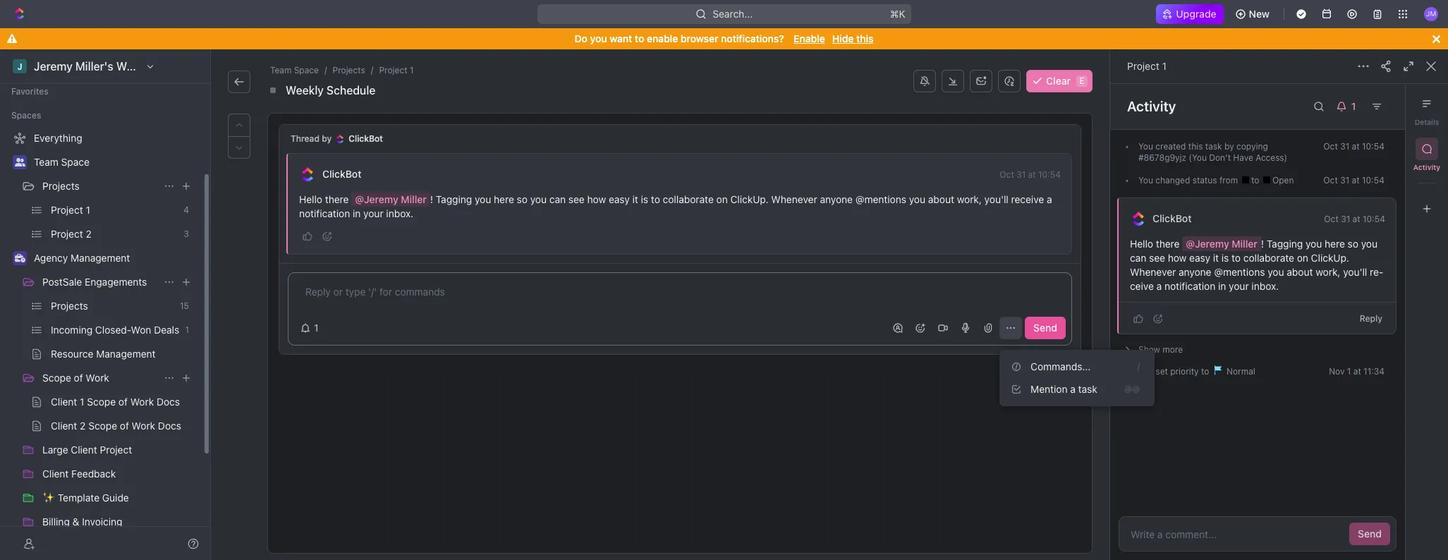Task type: describe. For each thing, give the bounding box(es) containing it.
receive
[[1012, 193, 1045, 205]]

re
[[1371, 266, 1384, 278]]

new button
[[1230, 3, 1279, 25]]

do
[[575, 32, 588, 44]]

0 horizontal spatial /
[[325, 65, 327, 76]]

postsale
[[42, 276, 82, 288]]

1 vertical spatial team space link
[[34, 151, 195, 174]]

clickbot button
[[322, 168, 362, 181]]

mention
[[1031, 383, 1068, 395]]

@mentions for ceive
[[1215, 266, 1266, 278]]

you for changed status from
[[1139, 175, 1154, 186]]

1 horizontal spatial team space link
[[267, 64, 322, 78]]

changed
[[1156, 175, 1191, 186]]

it for ceive
[[1214, 252, 1219, 264]]

don't
[[1210, 152, 1231, 163]]

agency management
[[34, 252, 130, 264]]

scope of work
[[42, 372, 109, 384]]

so for ceive
[[1348, 238, 1359, 250]]

favorites
[[11, 86, 49, 97]]

team for team space / projects / project 1
[[270, 65, 292, 76]]

1 horizontal spatial send button
[[1350, 523, 1391, 546]]

hide
[[833, 32, 854, 44]]

weekly schedule link
[[283, 82, 378, 99]]

engagements
[[85, 276, 147, 288]]

inbox. inside ! tagging you here so you can see how easy it is to collaborate on clickup. whenever anyone @mentions you about work, you'll re ceive a notification in your inbox.
[[1252, 280, 1280, 292]]

at for changed status from
[[1353, 175, 1360, 186]]

priority
[[1171, 366, 1199, 377]]

task inside you created this task by copying #8678g9yjz (you don't have access)
[[1206, 141, 1223, 152]]

2 horizontal spatial /
[[1138, 361, 1141, 372]]

to inside ! tagging you here so you can see how easy it is to collaborate on clickup. whenever anyone @mentions you about work, you'll receive a notification in your inbox.
[[651, 193, 660, 205]]

reply button
[[1355, 310, 1389, 327]]

do you want to enable browser notifications? enable hide this
[[575, 32, 874, 44]]

at for created this task by copying
[[1353, 141, 1360, 152]]

notifications?
[[721, 32, 784, 44]]

clickbot inside task sidebar content section
[[1153, 212, 1192, 224]]

clear
[[1047, 75, 1071, 87]]

open
[[1271, 175, 1295, 186]]

hello there for ceive
[[1131, 238, 1183, 250]]

work, for a
[[957, 193, 982, 205]]

weekly
[[286, 84, 324, 97]]

details
[[1415, 118, 1440, 126]]

0 horizontal spatial by
[[322, 133, 332, 144]]

how for a
[[588, 193, 606, 205]]

notification inside ! tagging you here so you can see how easy it is to collaborate on clickup. whenever anyone @mentions you about work, you'll receive a notification in your inbox.
[[299, 207, 350, 219]]

mention a task
[[1031, 383, 1098, 395]]

changed status from
[[1154, 175, 1241, 186]]

clickbot inside button
[[323, 168, 362, 180]]

postsale engagements
[[42, 276, 147, 288]]

0 vertical spatial this
[[857, 32, 874, 44]]

you inside you created this task by copying #8678g9yjz (you don't have access)
[[1139, 141, 1154, 152]]

your inside ! tagging you here so you can see how easy it is to collaborate on clickup. whenever anyone @mentions you about work, you'll re ceive a notification in your inbox.
[[1229, 280, 1250, 292]]

schedule
[[327, 84, 376, 97]]

team space / projects / project 1
[[270, 65, 414, 76]]

thread
[[291, 133, 320, 144]]

so for a
[[517, 193, 528, 205]]

task sidebar navigation tab list
[[1412, 92, 1443, 220]]

scope of work link
[[42, 367, 158, 390]]

team for team space
[[34, 156, 58, 168]]

set
[[1156, 366, 1169, 377]]

business time image
[[14, 254, 25, 263]]

search...
[[713, 8, 753, 20]]

you'll for a
[[985, 193, 1009, 205]]

by inside you created this task by copying #8678g9yjz (you don't have access)
[[1225, 141, 1235, 152]]

you created this task by copying #8678g9yjz (you don't have access)
[[1139, 141, 1288, 163]]

enable
[[647, 32, 678, 44]]

you'll for ceive
[[1344, 266, 1368, 278]]

to inside ! tagging you here so you can see how easy it is to collaborate on clickup. whenever anyone @mentions you about work, you'll re ceive a notification in your inbox.
[[1232, 252, 1241, 264]]

see for ceive
[[1150, 252, 1166, 264]]

here for ceive
[[1325, 238, 1346, 250]]

work
[[86, 372, 109, 384]]

work, for ceive
[[1316, 266, 1341, 278]]

! for ceive
[[1262, 238, 1265, 250]]

0 vertical spatial send
[[1034, 322, 1058, 334]]

(you
[[1189, 152, 1207, 163]]

is for a
[[641, 193, 649, 205]]

! tagging you here so you can see how easy it is to collaborate on clickup. whenever anyone @mentions you about work, you'll re ceive a notification in your inbox.
[[1131, 238, 1384, 292]]

1 button
[[294, 317, 327, 339]]

collaborate for ceive
[[1244, 252, 1295, 264]]

1 horizontal spatial projects
[[333, 65, 365, 76]]

normal
[[1225, 366, 1256, 377]]

ceive
[[1131, 266, 1384, 292]]

anyone for a
[[820, 193, 853, 205]]

0 vertical spatial send button
[[1025, 317, 1066, 339]]

at for set priority to
[[1354, 366, 1362, 377]]

1 horizontal spatial a
[[1071, 383, 1076, 395]]

reply
[[1360, 313, 1383, 324]]

your inside ! tagging you here so you can see how easy it is to collaborate on clickup. whenever anyone @mentions you about work, you'll receive a notification in your inbox.
[[364, 207, 384, 219]]

easy for ceive
[[1190, 252, 1211, 264]]

projects inside projects link
[[42, 180, 80, 192]]

upgrade link
[[1157, 4, 1224, 24]]

thread by
[[291, 133, 332, 144]]

clickup. for ceive
[[1312, 252, 1350, 264]]

space for team space / projects / project 1
[[294, 65, 319, 76]]

set priority to
[[1154, 366, 1212, 377]]

copying
[[1237, 141, 1269, 152]]

0 horizontal spatial project 1 link
[[376, 64, 417, 78]]

hello for a
[[299, 193, 323, 205]]

is for ceive
[[1222, 252, 1230, 264]]

0 vertical spatial projects link
[[330, 64, 368, 78]]

1 horizontal spatial project 1 link
[[1128, 60, 1167, 72]]

agency management link
[[34, 247, 195, 270]]

0 horizontal spatial projects link
[[42, 175, 158, 198]]



Task type: vqa. For each thing, say whether or not it's contained in the screenshot.
"1" button
yes



Task type: locate. For each thing, give the bounding box(es) containing it.
it for a
[[633, 193, 639, 205]]

clickup. inside ! tagging you here so you can see how easy it is to collaborate on clickup. whenever anyone @mentions you about work, you'll receive a notification in your inbox.
[[731, 193, 769, 205]]

1 vertical spatial so
[[1348, 238, 1359, 250]]

weekly schedule
[[286, 84, 376, 97]]

tagging inside ! tagging you here so you can see how easy it is to collaborate on clickup. whenever anyone @mentions you about work, you'll receive a notification in your inbox.
[[436, 193, 472, 205]]

postsale engagements link
[[42, 271, 158, 294]]

nov
[[1330, 366, 1345, 377]]

you left changed at top
[[1139, 175, 1154, 186]]

1 vertical spatial projects
[[42, 180, 80, 192]]

spaces
[[11, 110, 41, 121]]

on inside ! tagging you here so you can see how easy it is to collaborate on clickup. whenever anyone @mentions you about work, you'll re ceive a notification in your inbox.
[[1298, 252, 1309, 264]]

1 inside button
[[314, 322, 319, 334]]

/ up @@
[[1138, 361, 1141, 372]]

activity inside task sidebar navigation tab list
[[1414, 163, 1441, 171]]

space up the weekly
[[294, 65, 319, 76]]

scope
[[42, 372, 71, 384]]

1 vertical spatial clickup.
[[1312, 252, 1350, 264]]

work, left the receive
[[957, 193, 982, 205]]

1 horizontal spatial projects link
[[330, 64, 368, 78]]

can
[[550, 193, 566, 205], [1131, 252, 1147, 264]]

1 horizontal spatial /
[[371, 65, 374, 76]]

you'll left re
[[1344, 266, 1368, 278]]

0 horizontal spatial how
[[588, 193, 606, 205]]

1 vertical spatial you'll
[[1344, 266, 1368, 278]]

here for a
[[494, 193, 514, 205]]

team right user group icon
[[34, 156, 58, 168]]

by
[[322, 133, 332, 144], [1225, 141, 1235, 152]]

anyone inside ! tagging you here so you can see how easy it is to collaborate on clickup. whenever anyone @mentions you about work, you'll receive a notification in your inbox.
[[820, 193, 853, 205]]

0 vertical spatial here
[[494, 193, 514, 205]]

this
[[857, 32, 874, 44], [1189, 141, 1204, 152]]

clickbot up clickbot button
[[349, 133, 383, 144]]

0 vertical spatial space
[[294, 65, 319, 76]]

1 horizontal spatial space
[[294, 65, 319, 76]]

1 horizontal spatial you'll
[[1344, 266, 1368, 278]]

0 vertical spatial you
[[1139, 141, 1154, 152]]

0 vertical spatial hello
[[299, 193, 323, 205]]

0 horizontal spatial space
[[61, 156, 90, 168]]

1 horizontal spatial hello
[[1131, 238, 1154, 250]]

1 horizontal spatial by
[[1225, 141, 1235, 152]]

to
[[635, 32, 645, 44], [1252, 175, 1262, 186], [651, 193, 660, 205], [1232, 252, 1241, 264], [1202, 366, 1210, 377]]

so inside ! tagging you here so you can see how easy it is to collaborate on clickup. whenever anyone @mentions you about work, you'll re ceive a notification in your inbox.
[[1348, 238, 1359, 250]]

1 horizontal spatial in
[[1219, 280, 1227, 292]]

/ up schedule
[[371, 65, 374, 76]]

you left set
[[1139, 366, 1154, 377]]

0 vertical spatial collaborate
[[663, 193, 714, 205]]

so inside ! tagging you here so you can see how easy it is to collaborate on clickup. whenever anyone @mentions you about work, you'll receive a notification in your inbox.
[[517, 193, 528, 205]]

3 you from the top
[[1139, 366, 1154, 377]]

a inside ! tagging you here so you can see how easy it is to collaborate on clickup. whenever anyone @mentions you about work, you'll re ceive a notification in your inbox.
[[1157, 280, 1162, 292]]

see
[[569, 193, 585, 205], [1150, 252, 1166, 264]]

tagging inside ! tagging you here so you can see how easy it is to collaborate on clickup. whenever anyone @mentions you about work, you'll re ceive a notification in your inbox.
[[1267, 238, 1304, 250]]

1 vertical spatial anyone
[[1179, 266, 1212, 278]]

you up the #8678g9yjz
[[1139, 141, 1154, 152]]

0 horizontal spatial is
[[641, 193, 649, 205]]

1 vertical spatial how
[[1168, 252, 1187, 264]]

in inside ! tagging you here so you can see how easy it is to collaborate on clickup. whenever anyone @mentions you about work, you'll receive a notification in your inbox.
[[353, 207, 361, 219]]

0 vertical spatial so
[[517, 193, 528, 205]]

@mentions inside ! tagging you here so you can see how easy it is to collaborate on clickup. whenever anyone @mentions you about work, you'll re ceive a notification in your inbox.
[[1215, 266, 1266, 278]]

projects link up schedule
[[330, 64, 368, 78]]

1 vertical spatial clickbot
[[323, 168, 362, 180]]

work, inside ! tagging you here so you can see how easy it is to collaborate on clickup. whenever anyone @mentions you about work, you'll re ceive a notification in your inbox.
[[1316, 266, 1341, 278]]

1 vertical spatial you
[[1139, 175, 1154, 186]]

tree
[[6, 127, 198, 560]]

0 vertical spatial in
[[353, 207, 361, 219]]

at
[[1353, 141, 1360, 152], [1029, 169, 1036, 180], [1353, 175, 1360, 186], [1353, 214, 1361, 224], [1354, 366, 1362, 377]]

work, left re
[[1316, 266, 1341, 278]]

is
[[641, 193, 649, 205], [1222, 252, 1230, 264]]

favorites button
[[6, 83, 54, 100]]

@@
[[1125, 384, 1141, 394]]

about for ceive
[[1287, 266, 1314, 278]]

clickbot down thread by
[[323, 168, 362, 180]]

0 vertical spatial see
[[569, 193, 585, 205]]

you
[[1139, 141, 1154, 152], [1139, 175, 1154, 186], [1139, 366, 1154, 377]]

can for ceive
[[1131, 252, 1147, 264]]

in
[[353, 207, 361, 219], [1219, 280, 1227, 292]]

tagging for ceive
[[1267, 238, 1304, 250]]

can inside ! tagging you here so you can see how easy it is to collaborate on clickup. whenever anyone @mentions you about work, you'll re ceive a notification in your inbox.
[[1131, 252, 1147, 264]]

2 horizontal spatial a
[[1157, 280, 1162, 292]]

it
[[633, 193, 639, 205], [1214, 252, 1219, 264]]

have
[[1234, 152, 1254, 163]]

hello there down changed at top
[[1131, 238, 1183, 250]]

your
[[364, 207, 384, 219], [1229, 280, 1250, 292]]

it inside ! tagging you here so you can see how easy it is to collaborate on clickup. whenever anyone @mentions you about work, you'll receive a notification in your inbox.
[[633, 193, 639, 205]]

notification inside ! tagging you here so you can see how easy it is to collaborate on clickup. whenever anyone @mentions you about work, you'll re ceive a notification in your inbox.
[[1165, 280, 1216, 292]]

hello
[[299, 193, 323, 205], [1131, 238, 1154, 250]]

0 horizontal spatial projects
[[42, 180, 80, 192]]

access)
[[1256, 152, 1288, 163]]

!
[[430, 193, 433, 205], [1262, 238, 1265, 250]]

browser
[[681, 32, 719, 44]]

user group image
[[14, 158, 25, 167]]

0 horizontal spatial task
[[1079, 383, 1098, 395]]

a inside ! tagging you here so you can see how easy it is to collaborate on clickup. whenever anyone @mentions you about work, you'll receive a notification in your inbox.
[[1047, 193, 1053, 205]]

clickbot down changed at top
[[1153, 212, 1192, 224]]

0 vertical spatial projects
[[333, 65, 365, 76]]

there down clickbot button
[[325, 193, 349, 205]]

space right user group icon
[[61, 156, 90, 168]]

#8678g9yjz
[[1139, 152, 1187, 163]]

1 horizontal spatial easy
[[1190, 252, 1211, 264]]

about inside ! tagging you here so you can see how easy it is to collaborate on clickup. whenever anyone @mentions you about work, you'll re ceive a notification in your inbox.
[[1287, 266, 1314, 278]]

1 vertical spatial task
[[1079, 383, 1098, 395]]

by up "don't"
[[1225, 141, 1235, 152]]

projects link down team space
[[42, 175, 158, 198]]

collaborate inside ! tagging you here so you can see how easy it is to collaborate on clickup. whenever anyone @mentions you about work, you'll re ceive a notification in your inbox.
[[1244, 252, 1295, 264]]

1 vertical spatial a
[[1157, 280, 1162, 292]]

whenever
[[772, 193, 818, 205], [1131, 266, 1177, 278]]

project 1 link
[[1128, 60, 1167, 72], [376, 64, 417, 78]]

space for team space
[[61, 156, 90, 168]]

project 1
[[1128, 60, 1167, 72]]

2 vertical spatial a
[[1071, 383, 1076, 395]]

1 vertical spatial your
[[1229, 280, 1250, 292]]

how for ceive
[[1168, 252, 1187, 264]]

1 vertical spatial about
[[1287, 266, 1314, 278]]

task sidebar content section
[[1111, 84, 1406, 560]]

1 horizontal spatial your
[[1229, 280, 1250, 292]]

a
[[1047, 193, 1053, 205], [1157, 280, 1162, 292], [1071, 383, 1076, 395]]

team up the weekly
[[270, 65, 292, 76]]

0 horizontal spatial clickup.
[[731, 193, 769, 205]]

agency
[[34, 252, 68, 264]]

clickup.
[[731, 193, 769, 205], [1312, 252, 1350, 264]]

0 vertical spatial how
[[588, 193, 606, 205]]

send inside task sidebar content section
[[1359, 528, 1382, 540]]

nov 1 at 11:34
[[1330, 366, 1385, 377]]

1 horizontal spatial project
[[1128, 60, 1160, 72]]

clickup. for a
[[731, 193, 769, 205]]

there
[[325, 193, 349, 205], [1156, 238, 1180, 250]]

from
[[1220, 175, 1239, 186]]

1 vertical spatial here
[[1325, 238, 1346, 250]]

you'll
[[985, 193, 1009, 205], [1344, 266, 1368, 278]]

tagging for a
[[436, 193, 472, 205]]

see for a
[[569, 193, 585, 205]]

task down commands... at the bottom right
[[1079, 383, 1098, 395]]

anyone inside ! tagging you here so you can see how easy it is to collaborate on clickup. whenever anyone @mentions you about work, you'll re ceive a notification in your inbox.
[[1179, 266, 1212, 278]]

send
[[1034, 322, 1058, 334], [1359, 528, 1382, 540]]

projects down team space
[[42, 180, 80, 192]]

1 horizontal spatial here
[[1325, 238, 1346, 250]]

1 horizontal spatial work,
[[1316, 266, 1341, 278]]

! inside ! tagging you here so you can see how easy it is to collaborate on clickup. whenever anyone @mentions you about work, you'll receive a notification in your inbox.
[[430, 193, 433, 205]]

tree inside sidebar 'navigation'
[[6, 127, 198, 560]]

hello for ceive
[[1131, 238, 1154, 250]]

1 vertical spatial whenever
[[1131, 266, 1177, 278]]

how
[[588, 193, 606, 205], [1168, 252, 1187, 264]]

is inside ! tagging you here so you can see how easy it is to collaborate on clickup. whenever anyone @mentions you about work, you'll re ceive a notification in your inbox.
[[1222, 252, 1230, 264]]

0 vertical spatial hello there
[[299, 193, 352, 205]]

sidebar navigation
[[0, 49, 211, 560]]

inbox.
[[386, 207, 414, 219], [1252, 280, 1280, 292]]

status
[[1193, 175, 1218, 186]]

about inside ! tagging you here so you can see how easy it is to collaborate on clickup. whenever anyone @mentions you about work, you'll receive a notification in your inbox.
[[929, 193, 955, 205]]

clickup. inside ! tagging you here so you can see how easy it is to collaborate on clickup. whenever anyone @mentions you about work, you'll re ceive a notification in your inbox.
[[1312, 252, 1350, 264]]

enable
[[794, 32, 826, 44]]

projects up schedule
[[333, 65, 365, 76]]

0 horizontal spatial team
[[34, 156, 58, 168]]

/ up weekly schedule in the top left of the page
[[325, 65, 327, 76]]

1 vertical spatial team
[[34, 156, 58, 168]]

0 vertical spatial team
[[270, 65, 292, 76]]

1 horizontal spatial see
[[1150, 252, 1166, 264]]

1 horizontal spatial how
[[1168, 252, 1187, 264]]

you'll left the receive
[[985, 193, 1009, 205]]

hello there
[[299, 193, 352, 205], [1131, 238, 1183, 250]]

can inside ! tagging you here so you can see how easy it is to collaborate on clickup. whenever anyone @mentions you about work, you'll receive a notification in your inbox.
[[550, 193, 566, 205]]

0 vertical spatial clickbot
[[349, 133, 383, 144]]

! inside ! tagging you here so you can see how easy it is to collaborate on clickup. whenever anyone @mentions you about work, you'll re ceive a notification in your inbox.
[[1262, 238, 1265, 250]]

anyone
[[820, 193, 853, 205], [1179, 266, 1212, 278]]

0 horizontal spatial notification
[[299, 207, 350, 219]]

1 horizontal spatial about
[[1287, 266, 1314, 278]]

of
[[74, 372, 83, 384]]

how inside ! tagging you here so you can see how easy it is to collaborate on clickup. whenever anyone @mentions you about work, you'll receive a notification in your inbox.
[[588, 193, 606, 205]]

team inside tree
[[34, 156, 58, 168]]

upgrade
[[1177, 8, 1217, 20]]

there for ceive
[[1156, 238, 1180, 250]]

0 horizontal spatial @mentions
[[856, 193, 907, 205]]

project
[[1128, 60, 1160, 72], [379, 65, 408, 76]]

0 horizontal spatial so
[[517, 193, 528, 205]]

hello there for a
[[299, 193, 352, 205]]

projects link
[[330, 64, 368, 78], [42, 175, 158, 198]]

1 you from the top
[[1139, 141, 1154, 152]]

1 horizontal spatial inbox.
[[1252, 280, 1280, 292]]

1 vertical spatial see
[[1150, 252, 1166, 264]]

whenever for ceive
[[1131, 266, 1177, 278]]

it inside ! tagging you here so you can see how easy it is to collaborate on clickup. whenever anyone @mentions you about work, you'll re ceive a notification in your inbox.
[[1214, 252, 1219, 264]]

1 horizontal spatial clickup.
[[1312, 252, 1350, 264]]

0 horizontal spatial anyone
[[820, 193, 853, 205]]

easy inside ! tagging you here so you can see how easy it is to collaborate on clickup. whenever anyone @mentions you about work, you'll receive a notification in your inbox.
[[609, 193, 630, 205]]

1 vertical spatial notification
[[1165, 280, 1216, 292]]

want
[[610, 32, 633, 44]]

here inside ! tagging you here so you can see how easy it is to collaborate on clickup. whenever anyone @mentions you about work, you'll receive a notification in your inbox.
[[494, 193, 514, 205]]

0 vertical spatial there
[[325, 193, 349, 205]]

here
[[494, 193, 514, 205], [1325, 238, 1346, 250]]

new
[[1250, 8, 1270, 20]]

whenever inside ! tagging you here so you can see how easy it is to collaborate on clickup. whenever anyone @mentions you about work, you'll re ceive a notification in your inbox.
[[1131, 266, 1177, 278]]

activity inside task sidebar content section
[[1128, 98, 1177, 114]]

1 inside task sidebar content section
[[1348, 366, 1352, 377]]

this right hide
[[857, 32, 874, 44]]

on inside ! tagging you here so you can see how easy it is to collaborate on clickup. whenever anyone @mentions you about work, you'll receive a notification in your inbox.
[[717, 193, 728, 205]]

anyone for ceive
[[1179, 266, 1212, 278]]

@mentions for a
[[856, 193, 907, 205]]

e
[[1080, 76, 1085, 86]]

project 1 link up the weekly schedule link
[[376, 64, 417, 78]]

1 horizontal spatial there
[[1156, 238, 1180, 250]]

easy inside ! tagging you here so you can see how easy it is to collaborate on clickup. whenever anyone @mentions you about work, you'll re ceive a notification in your inbox.
[[1190, 252, 1211, 264]]

activity down project 1 on the right top of the page
[[1128, 98, 1177, 114]]

0 vertical spatial anyone
[[820, 193, 853, 205]]

0 horizontal spatial send
[[1034, 322, 1058, 334]]

@mentions
[[856, 193, 907, 205], [1215, 266, 1266, 278]]

0 horizontal spatial here
[[494, 193, 514, 205]]

1 horizontal spatial so
[[1348, 238, 1359, 250]]

see inside ! tagging you here so you can see how easy it is to collaborate on clickup. whenever anyone @mentions you about work, you'll receive a notification in your inbox.
[[569, 193, 585, 205]]

created
[[1156, 141, 1187, 152]]

task up "don't"
[[1206, 141, 1223, 152]]

! tagging you here so you can see how easy it is to collaborate on clickup. whenever anyone @mentions you about work, you'll receive a notification in your inbox.
[[299, 193, 1055, 219]]

about
[[929, 193, 955, 205], [1287, 266, 1314, 278]]

see inside ! tagging you here so you can see how easy it is to collaborate on clickup. whenever anyone @mentions you about work, you'll re ceive a notification in your inbox.
[[1150, 252, 1166, 264]]

management
[[71, 252, 130, 264]]

inbox. inside ! tagging you here so you can see how easy it is to collaborate on clickup. whenever anyone @mentions you about work, you'll receive a notification in your inbox.
[[386, 207, 414, 219]]

1 horizontal spatial this
[[1189, 141, 1204, 152]]

projects
[[333, 65, 365, 76], [42, 180, 80, 192]]

collaborate for a
[[663, 193, 714, 205]]

0 vertical spatial can
[[550, 193, 566, 205]]

1 vertical spatial there
[[1156, 238, 1180, 250]]

this inside you created this task by copying #8678g9yjz (you don't have access)
[[1189, 141, 1204, 152]]

how inside ! tagging you here so you can see how easy it is to collaborate on clickup. whenever anyone @mentions you about work, you'll re ceive a notification in your inbox.
[[1168, 252, 1187, 264]]

hello there inside task sidebar content section
[[1131, 238, 1183, 250]]

team space
[[34, 156, 90, 168]]

0 horizontal spatial your
[[364, 207, 384, 219]]

0 horizontal spatial whenever
[[772, 193, 818, 205]]

work, inside ! tagging you here so you can see how easy it is to collaborate on clickup. whenever anyone @mentions you about work, you'll receive a notification in your inbox.
[[957, 193, 982, 205]]

here inside ! tagging you here so you can see how easy it is to collaborate on clickup. whenever anyone @mentions you about work, you'll re ceive a notification in your inbox.
[[1325, 238, 1346, 250]]

is inside ! tagging you here so you can see how easy it is to collaborate on clickup. whenever anyone @mentions you about work, you'll receive a notification in your inbox.
[[641, 193, 649, 205]]

0 vertical spatial activity
[[1128, 98, 1177, 114]]

so
[[517, 193, 528, 205], [1348, 238, 1359, 250]]

easy for a
[[609, 193, 630, 205]]

project 1 link down the upgrade link
[[1128, 60, 1167, 72]]

0 vertical spatial inbox.
[[386, 207, 414, 219]]

you for set priority to
[[1139, 366, 1154, 377]]

1 horizontal spatial notification
[[1165, 280, 1216, 292]]

1 vertical spatial tagging
[[1267, 238, 1304, 250]]

1 horizontal spatial task
[[1206, 141, 1223, 152]]

0 vertical spatial a
[[1047, 193, 1053, 205]]

in inside ! tagging you here so you can see how easy it is to collaborate on clickup. whenever anyone @mentions you about work, you'll re ceive a notification in your inbox.
[[1219, 280, 1227, 292]]

0 horizontal spatial project
[[379, 65, 408, 76]]

2 vertical spatial you
[[1139, 366, 1154, 377]]

on for ceive
[[1298, 252, 1309, 264]]

collaborate
[[663, 193, 714, 205], [1244, 252, 1295, 264]]

about for a
[[929, 193, 955, 205]]

31
[[1341, 141, 1350, 152], [1017, 169, 1026, 180], [1341, 175, 1350, 186], [1342, 214, 1351, 224]]

0 vertical spatial it
[[633, 193, 639, 205]]

0 vertical spatial tagging
[[436, 193, 472, 205]]

hello inside task sidebar content section
[[1131, 238, 1154, 250]]

@mentions inside ! tagging you here so you can see how easy it is to collaborate on clickup. whenever anyone @mentions you about work, you'll receive a notification in your inbox.
[[856, 193, 907, 205]]

0 vertical spatial notification
[[299, 207, 350, 219]]

0 horizontal spatial see
[[569, 193, 585, 205]]

by right thread
[[322, 133, 332, 144]]

1 vertical spatial is
[[1222, 252, 1230, 264]]

there down changed at top
[[1156, 238, 1180, 250]]

0 horizontal spatial inbox.
[[386, 207, 414, 219]]

1 horizontal spatial tagging
[[1267, 238, 1304, 250]]

! for a
[[430, 193, 433, 205]]

11:34
[[1364, 366, 1385, 377]]

task
[[1206, 141, 1223, 152], [1079, 383, 1098, 395]]

there for a
[[325, 193, 349, 205]]

0 horizontal spatial team space link
[[34, 151, 195, 174]]

you'll inside ! tagging you here so you can see how easy it is to collaborate on clickup. whenever anyone @mentions you about work, you'll re ceive a notification in your inbox.
[[1344, 266, 1368, 278]]

you'll inside ! tagging you here so you can see how easy it is to collaborate on clickup. whenever anyone @mentions you about work, you'll receive a notification in your inbox.
[[985, 193, 1009, 205]]

⌘k
[[890, 8, 906, 20]]

1 horizontal spatial @mentions
[[1215, 266, 1266, 278]]

space
[[294, 65, 319, 76], [61, 156, 90, 168]]

commands...
[[1031, 361, 1091, 373]]

tree containing team space
[[6, 127, 198, 560]]

1 horizontal spatial !
[[1262, 238, 1265, 250]]

this up (you
[[1189, 141, 1204, 152]]

collaborate inside ! tagging you here so you can see how easy it is to collaborate on clickup. whenever anyone @mentions you about work, you'll receive a notification in your inbox.
[[663, 193, 714, 205]]

0 vertical spatial is
[[641, 193, 649, 205]]

whenever inside ! tagging you here so you can see how easy it is to collaborate on clickup. whenever anyone @mentions you about work, you'll receive a notification in your inbox.
[[772, 193, 818, 205]]

space inside team space link
[[61, 156, 90, 168]]

activity down 'details'
[[1414, 163, 1441, 171]]

1 horizontal spatial team
[[270, 65, 292, 76]]

there inside task sidebar content section
[[1156, 238, 1180, 250]]

on for a
[[717, 193, 728, 205]]

hello there down clickbot button
[[299, 193, 352, 205]]

0 vertical spatial on
[[717, 193, 728, 205]]

1 vertical spatial space
[[61, 156, 90, 168]]

whenever for a
[[772, 193, 818, 205]]

2 you from the top
[[1139, 175, 1154, 186]]

1 vertical spatial send
[[1359, 528, 1382, 540]]

work,
[[957, 193, 982, 205], [1316, 266, 1341, 278]]

tagging
[[436, 193, 472, 205], [1267, 238, 1304, 250]]

1
[[1163, 60, 1167, 72], [410, 65, 414, 76], [314, 322, 319, 334], [1348, 366, 1352, 377]]

notification
[[299, 207, 350, 219], [1165, 280, 1216, 292]]

can for a
[[550, 193, 566, 205]]



